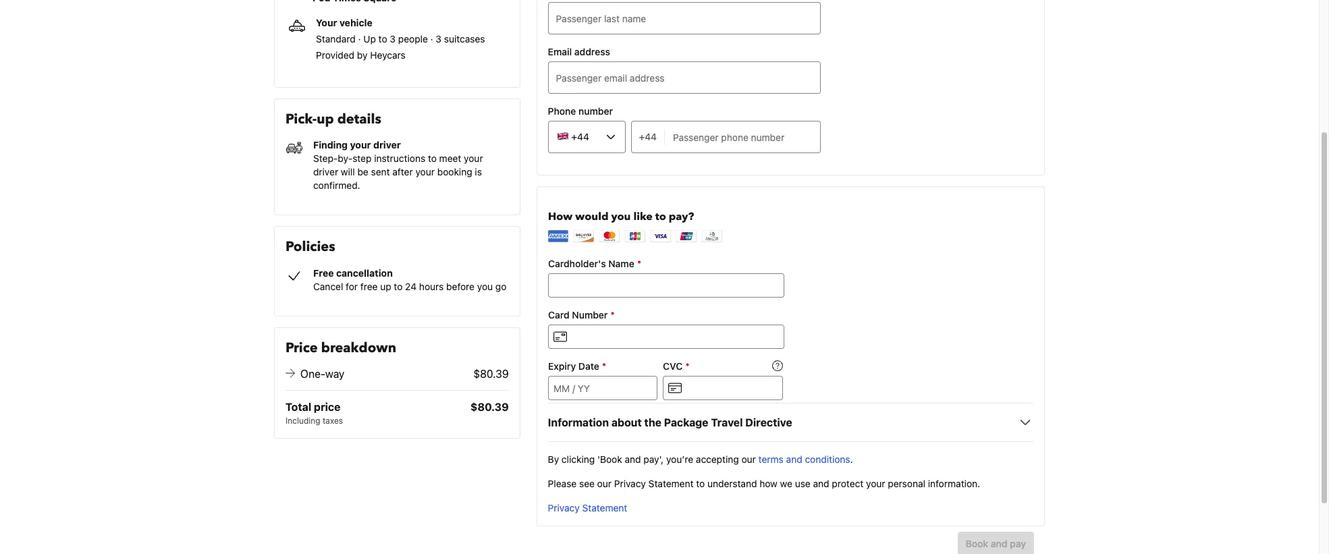 Task type: locate. For each thing, give the bounding box(es) containing it.
cancel
[[313, 281, 343, 292]]

·
[[358, 33, 361, 45], [430, 33, 433, 45]]

is
[[475, 166, 482, 178]]

our
[[742, 454, 756, 465], [597, 478, 612, 489]]

information.
[[928, 478, 980, 489]]

1 horizontal spatial up
[[380, 281, 391, 292]]

policies
[[286, 238, 335, 256]]

0 vertical spatial driver
[[373, 139, 401, 151]]

to down by clicking 'book and pay', you're accepting our terms and conditions .
[[696, 478, 705, 489]]

1 vertical spatial up
[[380, 281, 391, 292]]

2 3 from the left
[[436, 33, 442, 45]]

driver down step-
[[313, 166, 338, 178]]

and
[[625, 454, 641, 465], [786, 454, 803, 465], [813, 478, 829, 489], [991, 538, 1008, 550]]

0 horizontal spatial 3
[[390, 33, 396, 45]]

understand
[[708, 478, 757, 489]]

free
[[313, 267, 334, 279]]

price
[[314, 401, 341, 413]]

accepting
[[696, 454, 739, 465]]

up up finding
[[317, 110, 334, 128]]

0 vertical spatial statement
[[649, 478, 694, 489]]

standard
[[316, 33, 356, 45]]

by
[[357, 49, 368, 61]]

travel
[[711, 417, 743, 429]]

and left pay in the right of the page
[[991, 538, 1008, 550]]

confirmed.
[[313, 180, 360, 191]]

0 horizontal spatial statement
[[582, 502, 627, 514]]

statement down see
[[582, 502, 627, 514]]

before
[[446, 281, 475, 292]]

1 horizontal spatial 3
[[436, 33, 442, 45]]

0 vertical spatial up
[[317, 110, 334, 128]]

about
[[612, 417, 642, 429]]

including
[[286, 416, 320, 426]]

and right use
[[813, 478, 829, 489]]

will
[[341, 166, 355, 178]]

privacy down please in the bottom of the page
[[548, 502, 580, 514]]

heycars
[[370, 49, 406, 61]]

1 · from the left
[[358, 33, 361, 45]]

1 vertical spatial driver
[[313, 166, 338, 178]]

to
[[379, 33, 387, 45], [428, 153, 437, 164], [394, 281, 403, 292], [696, 478, 705, 489]]

0 vertical spatial our
[[742, 454, 756, 465]]

information about the package travel directive button
[[548, 415, 1034, 431]]

to right up
[[379, 33, 387, 45]]

sent
[[371, 166, 390, 178]]

· left up
[[358, 33, 361, 45]]

conditions
[[805, 454, 850, 465]]

3 up heycars
[[390, 33, 396, 45]]

booking
[[437, 166, 472, 178]]

3
[[390, 33, 396, 45], [436, 33, 442, 45]]

statement down you're on the bottom
[[649, 478, 694, 489]]

directive
[[746, 417, 792, 429]]

book and pay button
[[958, 532, 1034, 554]]

statement
[[649, 478, 694, 489], [582, 502, 627, 514]]

terms and conditions link
[[759, 454, 850, 465]]

1 horizontal spatial privacy
[[614, 478, 646, 489]]

number
[[579, 105, 613, 117]]

you
[[477, 281, 493, 292]]

up
[[317, 110, 334, 128], [380, 281, 391, 292]]

pick-
[[286, 110, 317, 128]]

0 horizontal spatial our
[[597, 478, 612, 489]]

+44
[[639, 131, 657, 142]]

up
[[363, 33, 376, 45]]

price
[[286, 339, 318, 357]]

driver
[[373, 139, 401, 151], [313, 166, 338, 178]]

1 vertical spatial our
[[597, 478, 612, 489]]

including taxes
[[286, 416, 343, 426]]

1 vertical spatial statement
[[582, 502, 627, 514]]

free cancellation cancel for free up to 24 hours before you go
[[313, 267, 507, 292]]

book and pay
[[966, 538, 1026, 550]]

price breakdown
[[286, 339, 396, 357]]

your up is
[[464, 153, 483, 164]]

· right people
[[430, 33, 433, 45]]

step
[[353, 153, 372, 164]]

your right after
[[416, 166, 435, 178]]

how
[[760, 478, 778, 489]]

driver up instructions
[[373, 139, 401, 151]]

$80.39
[[473, 368, 509, 380], [471, 401, 509, 413]]

to left 24
[[394, 281, 403, 292]]

1 vertical spatial privacy
[[548, 502, 580, 514]]

1 horizontal spatial driver
[[373, 139, 401, 151]]

and inside button
[[991, 538, 1008, 550]]

total price
[[286, 401, 341, 413]]

total
[[286, 401, 311, 413]]

cancellation
[[336, 267, 393, 279]]

to inside the your vehicle standard · up to 3 people · 3 suitcases provided by heycars
[[379, 33, 387, 45]]

and right terms
[[786, 454, 803, 465]]

0 horizontal spatial driver
[[313, 166, 338, 178]]

to left meet
[[428, 153, 437, 164]]

up right "free"
[[380, 281, 391, 292]]

email address
[[548, 46, 610, 57]]

0 horizontal spatial ·
[[358, 33, 361, 45]]

1 3 from the left
[[390, 33, 396, 45]]

finding
[[313, 139, 348, 151]]

by-
[[338, 153, 353, 164]]

suitcases
[[444, 33, 485, 45]]

privacy
[[614, 478, 646, 489], [548, 502, 580, 514]]

1 horizontal spatial ·
[[430, 33, 433, 45]]

free
[[360, 281, 378, 292]]

privacy statement link
[[548, 502, 627, 514]]

1 horizontal spatial statement
[[649, 478, 694, 489]]

privacy down 'book
[[614, 478, 646, 489]]

vehicle
[[340, 17, 373, 28]]

email
[[548, 46, 572, 57]]

'book
[[597, 454, 622, 465]]

hours
[[419, 281, 444, 292]]

your
[[350, 139, 371, 151], [464, 153, 483, 164], [416, 166, 435, 178], [866, 478, 886, 489]]

pick-up details
[[286, 110, 381, 128]]

our right see
[[597, 478, 612, 489]]

.
[[850, 454, 853, 465]]

our left terms
[[742, 454, 756, 465]]

3 right people
[[436, 33, 442, 45]]



Task type: vqa. For each thing, say whether or not it's contained in the screenshot.
Our
yes



Task type: describe. For each thing, give the bounding box(es) containing it.
meet
[[439, 153, 461, 164]]

breakdown
[[321, 339, 396, 357]]

one-
[[300, 368, 325, 380]]

instructions
[[374, 153, 425, 164]]

after
[[392, 166, 413, 178]]

for
[[346, 281, 358, 292]]

by clicking 'book and pay', you're accepting our terms and conditions .
[[548, 454, 853, 465]]

please see our privacy statement to understand how we use and protect your personal information.
[[548, 478, 980, 489]]

details
[[337, 110, 381, 128]]

people
[[398, 33, 428, 45]]

finding your driver step-by-step instructions to meet your driver will be sent after your booking is confirmed.
[[313, 139, 483, 191]]

pay',
[[644, 454, 664, 465]]

provided
[[316, 49, 354, 61]]

1 vertical spatial $80.39
[[471, 401, 509, 413]]

be
[[357, 166, 368, 178]]

0 horizontal spatial privacy
[[548, 502, 580, 514]]

linked travel agreement information, click here to open element
[[548, 415, 1007, 431]]

use
[[795, 478, 811, 489]]

0 vertical spatial $80.39
[[473, 368, 509, 380]]

way
[[325, 368, 345, 380]]

information about the package travel directive
[[548, 417, 792, 429]]

terms
[[759, 454, 784, 465]]

by
[[548, 454, 559, 465]]

book
[[966, 538, 989, 550]]

information
[[548, 417, 609, 429]]

step-
[[313, 153, 338, 164]]

your
[[316, 17, 337, 28]]

protect
[[832, 478, 864, 489]]

address
[[574, 46, 610, 57]]

0 vertical spatial privacy
[[614, 478, 646, 489]]

see
[[579, 478, 595, 489]]

one-way
[[300, 368, 345, 380]]

1 horizontal spatial our
[[742, 454, 756, 465]]

the
[[644, 417, 662, 429]]

up inside free cancellation cancel for free up to 24 hours before you go
[[380, 281, 391, 292]]

your up step
[[350, 139, 371, 151]]

24
[[405, 281, 417, 292]]

taxes
[[323, 416, 343, 426]]

personal
[[888, 478, 926, 489]]

your vehicle standard · up to 3 people · 3 suitcases provided by heycars
[[316, 17, 485, 61]]

and left pay',
[[625, 454, 641, 465]]

Email address email field
[[548, 61, 821, 94]]

package
[[664, 417, 709, 429]]

Last name text field
[[548, 2, 821, 34]]

your right protect
[[866, 478, 886, 489]]

privacy statement
[[548, 502, 627, 514]]

2 · from the left
[[430, 33, 433, 45]]

0 horizontal spatial up
[[317, 110, 334, 128]]

to inside finding your driver step-by-step instructions to meet your driver will be sent after your booking is confirmed.
[[428, 153, 437, 164]]

Phone number telephone field
[[665, 121, 821, 153]]

please
[[548, 478, 577, 489]]

clicking
[[562, 454, 595, 465]]

you're
[[666, 454, 693, 465]]

phone number
[[548, 105, 613, 117]]

go
[[495, 281, 507, 292]]

pay
[[1010, 538, 1026, 550]]

phone
[[548, 105, 576, 117]]

we
[[780, 478, 793, 489]]

to inside free cancellation cancel for free up to 24 hours before you go
[[394, 281, 403, 292]]



